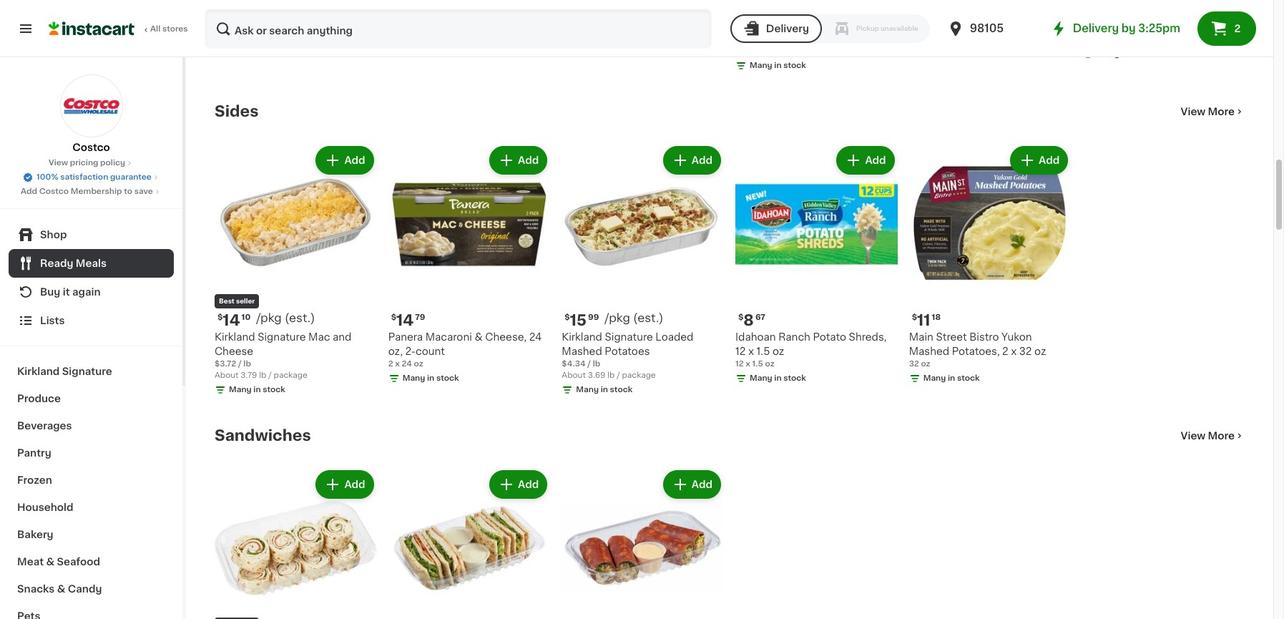 Task type: vqa. For each thing, say whether or not it's contained in the screenshot.
/pkg
yes



Task type: locate. For each thing, give the bounding box(es) containing it.
1 /pkg from the left
[[256, 312, 282, 323]]

1 vertical spatial item carousel region
[[195, 461, 1245, 619]]

& for candy
[[57, 584, 65, 594]]

many in stock down delivery by 3:25pm
[[1097, 50, 1154, 58]]

with inside kirkland signature smoked pulled pork, rubbed with seasonings, 32 oz
[[1187, 8, 1208, 18]]

oz inside kirkland signature smoked pulled pork, rubbed with seasonings, 32 oz
[[1162, 22, 1174, 32]]

2 horizontal spatial about
[[736, 47, 760, 55]]

$ inside $ 15 99
[[565, 313, 570, 321]]

mashed inside kirkland signature loaded mashed potatoes $4.34 / lb about 3.69 lb / package
[[562, 346, 602, 356]]

0 horizontal spatial 14
[[223, 313, 240, 328]]

(est.) inside $15.99 per package (estimated) element
[[633, 312, 664, 323]]

1 horizontal spatial (est.)
[[633, 312, 664, 323]]

garlic
[[215, 8, 244, 18]]

$ for $ 8 67
[[739, 313, 744, 321]]

mashed down main
[[909, 346, 950, 356]]

0 horizontal spatial with
[[420, 8, 441, 18]]

lb right 3.69
[[608, 371, 615, 379]]

foods
[[291, 0, 323, 4]]

/pkg (est.) for 14
[[256, 312, 315, 323]]

about inside kirkland signature loaded mashed potatoes $4.34 / lb about 3.69 lb / package
[[562, 371, 586, 379]]

& right meat
[[46, 557, 54, 567]]

$ inside $ 14 79
[[391, 313, 397, 321]]

all stores link
[[49, 9, 189, 49]]

1 horizontal spatial costco
[[72, 142, 110, 152]]

lists link
[[9, 306, 174, 335]]

1 with from the left
[[420, 8, 441, 18]]

costco
[[72, 142, 110, 152], [39, 188, 69, 195]]

/ down cheese
[[238, 360, 242, 368]]

32 down 'yukon'
[[1020, 346, 1032, 356]]

about down $4.34
[[562, 371, 586, 379]]

2 /pkg (est.) from the left
[[605, 312, 664, 323]]

1 horizontal spatial about
[[562, 371, 586, 379]]

many down delivery by 3:25pm link
[[1097, 50, 1120, 58]]

signature inside kirkland signature mac and cheese $3.72 / lb about 3.79 lb / package
[[258, 332, 306, 342]]

seasonings,
[[1083, 22, 1144, 32]]

package down 3
[[793, 47, 827, 55]]

1 horizontal spatial package
[[622, 371, 656, 379]]

delivery down cheddar at the right top
[[766, 24, 809, 34]]

chicken inside vicky's kitchen organic broccoli cheddar stuffed chicken breast, 3 lb avg wt $9.94 / lb about 2.71 lb / package
[[736, 22, 777, 32]]

24 right cheese,
[[529, 332, 542, 342]]

more for sandwiches
[[1209, 431, 1235, 441]]

signature inside kirkland signature smoked pulled pork, rubbed with seasonings, 32 oz
[[1126, 0, 1174, 4]]

signature down $14.10 per package (estimated) element
[[258, 332, 306, 342]]

1 14 from the left
[[223, 313, 240, 328]]

many in stock down 'chicken,'
[[229, 36, 285, 44]]

11
[[918, 313, 931, 328]]

idahoan ranch potato shreds, 12 x 1.5 oz 12 x 1.5 oz
[[736, 332, 887, 368]]

view for sides
[[1181, 107, 1206, 117]]

stock down idahoan ranch potato shreds, 12 x 1.5 oz 12 x 1.5 oz
[[784, 374, 807, 382]]

satisfaction
[[60, 173, 108, 181]]

$ down best
[[218, 313, 223, 321]]

package for 14
[[274, 371, 308, 379]]

/pkg
[[256, 312, 282, 323], [605, 312, 630, 323]]

& left candy
[[57, 584, 65, 594]]

snacks & candy
[[17, 584, 102, 594]]

/ right 3.69
[[617, 371, 620, 379]]

& left cheese,
[[475, 332, 483, 342]]

0 horizontal spatial mashed
[[562, 346, 602, 356]]

to
[[124, 188, 132, 195]]

chicken up "98105"
[[957, 0, 998, 4]]

99
[[588, 313, 599, 321]]

bbq-
[[669, 0, 697, 4]]

2 horizontal spatial &
[[475, 332, 483, 342]]

$ left the 99 at the bottom left
[[565, 313, 570, 321]]

1 horizontal spatial 14
[[397, 313, 414, 328]]

1 item carousel region from the top
[[195, 137, 1245, 404]]

signature inside kirkland signature loaded mashed potatoes $4.34 / lb about 3.69 lb / package
[[605, 332, 653, 342]]

$ left 67
[[739, 313, 744, 321]]

roast
[[388, 8, 418, 18]]

stuffed
[[826, 8, 863, 18]]

36 right marsala, at the right top of page
[[1045, 0, 1059, 4]]

& for seafood
[[46, 557, 54, 567]]

/ right 3.79
[[269, 371, 272, 379]]

(est.) up loaded
[[633, 312, 664, 323]]

wt
[[859, 22, 871, 32]]

kirkland down $ 15 99
[[562, 332, 603, 342]]

kirkland signature link
[[9, 358, 174, 385]]

costco logo image
[[60, 74, 123, 137]]

x
[[749, 346, 754, 356], [1012, 346, 1017, 356], [746, 360, 751, 368], [395, 360, 400, 368]]

0 horizontal spatial about
[[215, 371, 239, 379]]

paleo
[[600, 0, 628, 4]]

chicken
[[957, 0, 998, 4], [736, 22, 777, 32]]

stock down "98105"
[[958, 36, 980, 44]]

kirkland signature beef pot roast with gravy
[[388, 0, 526, 18]]

0 vertical spatial more
[[1209, 107, 1235, 117]]

item carousel region
[[195, 137, 1245, 404], [195, 461, 1245, 619]]

lb up 3.79
[[244, 360, 251, 368]]

36 down fra'
[[909, 21, 920, 29]]

many in stock down 3.69
[[576, 386, 633, 393]]

cheese,
[[486, 332, 527, 342]]

None search field
[[205, 9, 712, 49]]

$14.10 per package (estimated) element
[[215, 311, 377, 330]]

view more link
[[1181, 104, 1245, 119], [1181, 428, 1245, 443]]

kevin's natural foods roasted garlic chicken, 32 oz 32 oz
[[215, 0, 367, 29]]

about down $9.94
[[736, 47, 760, 55]]

/pkg (est.) up potatoes
[[605, 312, 664, 323]]

view more for sandwiches
[[1181, 431, 1235, 441]]

0 vertical spatial view
[[1181, 107, 1206, 117]]

1 horizontal spatial /pkg
[[605, 312, 630, 323]]

beverages link
[[9, 412, 174, 439]]

costco up view pricing policy link
[[72, 142, 110, 152]]

/pkg inside $15.99 per package (estimated) element
[[605, 312, 630, 323]]

signature inside kirkland signature beef pot roast with gravy
[[431, 0, 480, 4]]

kirkland up pulled at right top
[[1083, 0, 1124, 4]]

0 horizontal spatial costco
[[39, 188, 69, 195]]

package right 3.79
[[274, 371, 308, 379]]

0 vertical spatial chicken
[[957, 0, 998, 4]]

chicken down the broccoli
[[736, 22, 777, 32]]

kirkland inside kirkland signature smoked pulled pork, rubbed with seasonings, 32 oz
[[1083, 0, 1124, 4]]

2 vertical spatial &
[[57, 584, 65, 594]]

2 more from the top
[[1209, 431, 1235, 441]]

/pkg (est.) for 15
[[605, 312, 664, 323]]

save
[[134, 188, 153, 195]]

/pkg (est.) up kirkland signature mac and cheese $3.72 / lb about 3.79 lb / package
[[256, 312, 315, 323]]

chicken inside fra' mani chicken marsala, 36 oz 36 oz
[[957, 0, 998, 4]]

0 horizontal spatial /pkg (est.)
[[256, 312, 315, 323]]

$ up panera
[[391, 313, 397, 321]]

meals
[[76, 258, 107, 268]]

view more link for sides
[[1181, 104, 1245, 119]]

0 vertical spatial 12
[[736, 346, 746, 356]]

service type group
[[731, 14, 930, 43]]

1 more from the top
[[1209, 107, 1235, 117]]

$3.72
[[215, 360, 236, 368]]

24 down 2-
[[402, 360, 412, 368]]

0 horizontal spatial package
[[274, 371, 308, 379]]

many in stock down potatoes,
[[924, 374, 980, 382]]

0 horizontal spatial 36
[[909, 21, 920, 29]]

ranch
[[779, 332, 811, 342]]

0 vertical spatial view more link
[[1181, 104, 1245, 119]]

signature up rubbed
[[1126, 0, 1174, 4]]

2 mashed from the left
[[909, 346, 950, 356]]

1 vertical spatial 12
[[736, 360, 744, 368]]

signature for mac
[[258, 332, 306, 342]]

kirkland for potatoes
[[562, 332, 603, 342]]

buy
[[40, 287, 60, 297]]

1 $ from the left
[[218, 313, 223, 321]]

/pkg right the 99 at the bottom left
[[605, 312, 630, 323]]

$ up main
[[912, 313, 918, 321]]

$ inside '$ 11 18'
[[912, 313, 918, 321]]

kirkland inside kirkland signature beef pot roast with gravy
[[388, 0, 429, 4]]

pricing
[[70, 159, 98, 167]]

many down idahoan
[[750, 374, 773, 382]]

view more
[[1181, 107, 1235, 117], [1181, 431, 1235, 441]]

0 vertical spatial view more
[[1181, 107, 1235, 117]]

mani
[[930, 0, 955, 4]]

signature up "gravy" on the top of the page
[[431, 0, 480, 4]]

many in stock down idahoan ranch potato shreds, 12 x 1.5 oz 12 x 1.5 oz
[[750, 374, 807, 382]]

kirkland up cheese
[[215, 332, 255, 342]]

stock down kirkland signature mac and cheese $3.72 / lb about 3.79 lb / package
[[263, 386, 285, 393]]

produce
[[17, 394, 61, 404]]

32 for yukon
[[1020, 346, 1032, 356]]

2 view more link from the top
[[1181, 428, 1245, 443]]

1 horizontal spatial delivery
[[1073, 23, 1119, 34]]

stock down by at the right top of the page
[[1131, 50, 1154, 58]]

kirkland inside kirkland signature loaded mashed potatoes $4.34 / lb about 3.69 lb / package
[[562, 332, 603, 342]]

$ inside $ 14 10
[[218, 313, 223, 321]]

kirkland up produce
[[17, 366, 60, 376]]

2 vertical spatial view
[[1181, 431, 1206, 441]]

8
[[744, 313, 754, 328]]

(est.) for 14
[[285, 312, 315, 323]]

2 12 from the top
[[736, 360, 744, 368]]

0 horizontal spatial chicken
[[736, 22, 777, 32]]

broccoli
[[736, 8, 777, 18]]

0 vertical spatial 36
[[1045, 0, 1059, 4]]

delivery inside button
[[766, 24, 809, 34]]

kevin's
[[215, 0, 250, 4]]

bistro
[[970, 332, 999, 342]]

1 12 from the top
[[736, 346, 746, 356]]

1 vertical spatial more
[[1209, 431, 1235, 441]]

package inside kirkland signature mac and cheese $3.72 / lb about 3.79 lb / package
[[274, 371, 308, 379]]

1 horizontal spatial 36
[[1045, 0, 1059, 4]]

$ for $ 11 18
[[912, 313, 918, 321]]

/pkg (est.) inside $15.99 per package (estimated) element
[[605, 312, 664, 323]]

product group containing 15
[[562, 143, 724, 398]]

loaded
[[656, 332, 694, 342]]

100% satisfaction guarantee
[[37, 173, 152, 181]]

/pkg inside $14.10 per package (estimated) element
[[256, 312, 282, 323]]

/pkg (est.) inside $14.10 per package (estimated) element
[[256, 312, 315, 323]]

0 vertical spatial 24
[[529, 332, 542, 342]]

package
[[793, 47, 827, 55], [274, 371, 308, 379], [622, 371, 656, 379]]

kirkland signature loaded mashed potatoes $4.34 / lb about 3.69 lb / package
[[562, 332, 694, 379]]

1 horizontal spatial chicken
[[957, 0, 998, 4]]

signature up potatoes
[[605, 332, 653, 342]]

in down potatoes,
[[948, 374, 956, 382]]

about down $3.72
[[215, 371, 239, 379]]

frozen
[[17, 475, 52, 485]]

signature for smoked
[[1126, 0, 1174, 4]]

kirkland up 'roast' at the left of the page
[[388, 0, 429, 4]]

1 vertical spatial view more
[[1181, 431, 1235, 441]]

0 vertical spatial &
[[475, 332, 483, 342]]

lb up 3.69
[[593, 360, 601, 368]]

with right 'roast' at the left of the page
[[420, 8, 441, 18]]

view more for sides
[[1181, 107, 1235, 117]]

32 down rubbed
[[1147, 22, 1159, 32]]

kirkland inside kirkland signature mac and cheese $3.72 / lb about 3.79 lb / package
[[215, 332, 255, 342]]

1.5
[[757, 346, 770, 356], [753, 360, 764, 368]]

in down 2.71
[[775, 62, 782, 69]]

1 vertical spatial costco
[[39, 188, 69, 195]]

1 vertical spatial &
[[46, 557, 54, 567]]

2 /pkg from the left
[[605, 312, 630, 323]]

32 for roasted
[[215, 21, 225, 29]]

delivery down pulled at right top
[[1073, 23, 1119, 34]]

with down smoked
[[1187, 8, 1208, 18]]

0 horizontal spatial delivery
[[766, 24, 809, 34]]

kirkland signature smoked pulled pork, rubbed with seasonings, 32 oz
[[1083, 0, 1218, 32]]

many down 2-
[[403, 374, 425, 382]]

1 /pkg (est.) from the left
[[256, 312, 315, 323]]

1 view more link from the top
[[1181, 104, 1245, 119]]

1 horizontal spatial &
[[57, 584, 65, 594]]

delivery for delivery
[[766, 24, 809, 34]]

snacks & candy link
[[9, 575, 174, 603]]

0 horizontal spatial &
[[46, 557, 54, 567]]

with
[[420, 8, 441, 18], [1187, 8, 1208, 18]]

(est.) up mac
[[285, 312, 315, 323]]

0 horizontal spatial /pkg
[[256, 312, 282, 323]]

1 vertical spatial view more link
[[1181, 428, 1245, 443]]

0 vertical spatial item carousel region
[[195, 137, 1245, 404]]

0 horizontal spatial 24
[[402, 360, 412, 368]]

gravy
[[444, 8, 474, 18]]

item carousel region containing 14
[[195, 137, 1245, 404]]

/pkg right 10
[[256, 312, 282, 323]]

2 14 from the left
[[397, 313, 414, 328]]

lb up 2.71
[[766, 36, 774, 44]]

delivery
[[1073, 23, 1119, 34], [766, 24, 809, 34]]

stock
[[263, 36, 285, 44], [958, 36, 980, 44], [1131, 50, 1154, 58], [784, 62, 807, 69], [784, 374, 807, 382], [437, 374, 459, 382], [958, 374, 980, 382], [263, 386, 285, 393], [610, 386, 633, 393]]

kirkland for cheese
[[215, 332, 255, 342]]

14 left 79 on the bottom of the page
[[397, 313, 414, 328]]

mashed up $4.34
[[562, 346, 602, 356]]

(est.) inside $14.10 per package (estimated) element
[[285, 312, 315, 323]]

pork,
[[1117, 8, 1142, 18]]

delivery for delivery by 3:25pm
[[1073, 23, 1119, 34]]

product group
[[215, 143, 377, 398], [388, 143, 551, 387], [562, 143, 724, 398], [736, 143, 898, 387], [909, 143, 1072, 387], [215, 467, 377, 619], [388, 467, 551, 619], [562, 467, 724, 619]]

$ 14 10
[[218, 313, 251, 328]]

add button
[[317, 147, 373, 173], [491, 147, 546, 173], [665, 147, 720, 173], [838, 147, 894, 173], [1012, 147, 1067, 173], [317, 471, 373, 497], [491, 471, 546, 497], [665, 471, 720, 497]]

1 horizontal spatial with
[[1187, 8, 1208, 18]]

1 horizontal spatial 24
[[529, 332, 542, 342]]

2 view more from the top
[[1181, 431, 1235, 441]]

67
[[756, 313, 766, 321]]

1 horizontal spatial mashed
[[909, 346, 950, 356]]

1 (est.) from the left
[[285, 312, 315, 323]]

panera macaroni & cheese, 24 oz, 2-count 2 x 24 oz
[[388, 332, 542, 368]]

many in stock down "98105"
[[924, 36, 980, 44]]

1 vertical spatial chicken
[[736, 22, 777, 32]]

2 $ from the left
[[739, 313, 744, 321]]

4 $ from the left
[[565, 313, 570, 321]]

2 horizontal spatial package
[[793, 47, 827, 55]]

(est.) for 15
[[633, 312, 664, 323]]

street
[[936, 332, 967, 342]]

best
[[219, 297, 235, 304]]

household link
[[9, 494, 174, 521]]

signature up produce link
[[62, 366, 112, 376]]

5 $ from the left
[[912, 313, 918, 321]]

/
[[761, 36, 765, 44], [788, 47, 791, 55], [238, 360, 242, 368], [588, 360, 591, 368], [269, 371, 272, 379], [617, 371, 620, 379]]

32 inside kirkland signature smoked pulled pork, rubbed with seasonings, 32 oz
[[1147, 22, 1159, 32]]

/ right 2.71
[[788, 47, 791, 55]]

32 down garlic
[[215, 21, 225, 29]]

1 view more from the top
[[1181, 107, 1235, 117]]

with inside kirkland signature beef pot roast with gravy
[[420, 8, 441, 18]]

package down potatoes
[[622, 371, 656, 379]]

costco inside 'link'
[[39, 188, 69, 195]]

36
[[1045, 0, 1059, 4], [909, 21, 920, 29]]

2 item carousel region from the top
[[195, 461, 1245, 619]]

2 with from the left
[[1187, 8, 1208, 18]]

costco down 100%
[[39, 188, 69, 195]]

buy it again
[[40, 287, 101, 297]]

about inside kirkland signature mac and cheese $3.72 / lb about 3.79 lb / package
[[215, 371, 239, 379]]

lbs
[[628, 8, 643, 18]]

$ inside $ 8 67
[[739, 313, 744, 321]]

delivery by 3:25pm
[[1073, 23, 1181, 34]]

2 inside main street bistro yukon mashed potatoes, 2 x 32 oz 32 oz
[[1003, 346, 1009, 356]]

3 $ from the left
[[391, 313, 397, 321]]

0 horizontal spatial (est.)
[[285, 312, 315, 323]]

style
[[697, 0, 722, 4]]

1 mashed from the left
[[562, 346, 602, 356]]

/ up 3.69
[[588, 360, 591, 368]]

korean
[[631, 0, 666, 4]]

2 (est.) from the left
[[633, 312, 664, 323]]

1 horizontal spatial /pkg (est.)
[[605, 312, 664, 323]]

14 left 10
[[223, 313, 240, 328]]

kirkland for roast
[[388, 0, 429, 4]]

potatoes,
[[952, 346, 1000, 356]]

many down 3.69
[[576, 386, 599, 393]]

stock down 'chicken,'
[[263, 36, 285, 44]]

about for 15
[[562, 371, 586, 379]]

item carousel region containing add
[[195, 461, 1245, 619]]

1 vertical spatial 24
[[402, 360, 412, 368]]

package inside kirkland signature loaded mashed potatoes $4.34 / lb about 3.69 lb / package
[[622, 371, 656, 379]]



Task type: describe. For each thing, give the bounding box(es) containing it.
$ 14 79
[[391, 313, 425, 328]]

membership
[[71, 188, 122, 195]]

main
[[909, 332, 934, 342]]

$ for $ 15 99
[[565, 313, 570, 321]]

stock down potatoes,
[[958, 374, 980, 382]]

/pkg for 15
[[605, 312, 630, 323]]

oz inside panera macaroni & cheese, 24 oz, 2-count 2 x 24 oz
[[414, 360, 423, 368]]

snacks
[[17, 584, 55, 594]]

roasted
[[325, 0, 367, 4]]

x inside panera macaroni & cheese, 24 oz, 2-count 2 x 24 oz
[[395, 360, 400, 368]]

Search field
[[206, 10, 711, 47]]

lb right 3.79
[[259, 371, 267, 379]]

many in stock down 3.79
[[229, 386, 285, 393]]

and
[[333, 332, 352, 342]]

main street bistro yukon mashed potatoes, 2 x 32 oz 32 oz
[[909, 332, 1047, 368]]

many in stock down 2.71
[[750, 62, 807, 69]]

mashed inside main street bistro yukon mashed potatoes, 2 x 32 oz 32 oz
[[909, 346, 950, 356]]

stock down the count
[[437, 374, 459, 382]]

79
[[415, 313, 425, 321]]

signature for beef
[[431, 0, 480, 4]]

kirkland signature mac and cheese $3.72 / lb about 3.79 lb / package
[[215, 332, 352, 379]]

beef
[[482, 0, 506, 4]]

add inside 'link'
[[21, 188, 37, 195]]

cheddar
[[780, 8, 823, 18]]

product group containing 11
[[909, 143, 1072, 387]]

household
[[17, 502, 73, 512]]

many down 3.79
[[229, 386, 252, 393]]

2 inside panera macaroni & cheese, 24 oz, 2-count 2 x 24 oz
[[388, 360, 393, 368]]

2 inside the kevin's paleo korean bbq-style steak tips, 2 lbs
[[619, 8, 625, 18]]

ready
[[40, 258, 73, 268]]

in down 3.79
[[254, 386, 261, 393]]

bakery
[[17, 530, 53, 540]]

$4.34
[[562, 360, 586, 368]]

idahoan
[[736, 332, 776, 342]]

& inside panera macaroni & cheese, 24 oz, 2-count 2 x 24 oz
[[475, 332, 483, 342]]

2-
[[406, 346, 416, 356]]

package inside vicky's kitchen organic broccoli cheddar stuffed chicken breast, 3 lb avg wt $9.94 / lb about 2.71 lb / package
[[793, 47, 827, 55]]

delivery button
[[731, 14, 822, 43]]

smoked
[[1177, 0, 1218, 4]]

potato
[[813, 332, 847, 342]]

32 down foods
[[293, 8, 306, 18]]

3.79
[[241, 371, 257, 379]]

18
[[932, 313, 941, 321]]

signature for loaded
[[605, 332, 653, 342]]

organic
[[815, 0, 855, 4]]

many down garlic
[[229, 36, 252, 44]]

rubbed
[[1145, 8, 1185, 18]]

sandwiches
[[215, 428, 311, 443]]

bakery link
[[9, 521, 174, 548]]

0 vertical spatial 1.5
[[757, 346, 770, 356]]

pantry link
[[9, 439, 174, 467]]

seafood
[[57, 557, 100, 567]]

/ up 2.71
[[761, 36, 765, 44]]

1 vertical spatial 1.5
[[753, 360, 764, 368]]

kirkland for pork,
[[1083, 0, 1124, 4]]

policy
[[100, 159, 125, 167]]

$ for $ 14 10
[[218, 313, 223, 321]]

meat
[[17, 557, 44, 567]]

about for 14
[[215, 371, 239, 379]]

many down 2.71
[[750, 62, 773, 69]]

delivery by 3:25pm link
[[1050, 20, 1181, 37]]

pulled
[[1083, 8, 1114, 18]]

1 vertical spatial 36
[[909, 21, 920, 29]]

/pkg for 14
[[256, 312, 282, 323]]

by
[[1122, 23, 1136, 34]]

instacart logo image
[[49, 20, 135, 37]]

avg
[[838, 22, 856, 32]]

stock down kirkland signature loaded mashed potatoes $4.34 / lb about 3.69 lb / package
[[610, 386, 633, 393]]

in down mani
[[948, 36, 956, 44]]

in down 'chicken,'
[[254, 36, 261, 44]]

14 for $ 14 79
[[397, 313, 414, 328]]

produce link
[[9, 385, 174, 412]]

ready meals
[[40, 258, 107, 268]]

fra'
[[909, 0, 928, 4]]

10
[[242, 313, 251, 321]]

oz,
[[388, 346, 403, 356]]

view for sandwiches
[[1181, 431, 1206, 441]]

meat & seafood link
[[9, 548, 174, 575]]

98105 button
[[947, 9, 1033, 49]]

package for 15
[[622, 371, 656, 379]]

kevin's paleo korean bbq-style steak tips, 2 lbs button
[[562, 0, 724, 49]]

pot
[[508, 0, 526, 4]]

kevin's paleo korean bbq-style steak tips, 2 lbs
[[562, 0, 722, 18]]

1 vertical spatial view
[[49, 159, 68, 167]]

in down 3.69
[[601, 386, 608, 393]]

seller
[[236, 297, 255, 304]]

in down delivery by 3:25pm
[[1122, 50, 1129, 58]]

about inside vicky's kitchen organic broccoli cheddar stuffed chicken breast, 3 lb avg wt $9.94 / lb about 2.71 lb / package
[[736, 47, 760, 55]]

sides
[[215, 104, 259, 119]]

many down mani
[[924, 36, 946, 44]]

shop
[[40, 230, 67, 240]]

add costco membership to save link
[[21, 186, 162, 198]]

32 for pulled
[[1147, 22, 1159, 32]]

$ 11 18
[[912, 313, 941, 328]]

it
[[63, 287, 70, 297]]

item carousel region for sides
[[195, 137, 1245, 404]]

steak
[[562, 8, 590, 18]]

meat & seafood
[[17, 557, 100, 567]]

kirkland inside kirkland signature link
[[17, 366, 60, 376]]

beverages
[[17, 421, 72, 431]]

2.71
[[762, 47, 776, 55]]

0 vertical spatial costco
[[72, 142, 110, 152]]

item carousel region for sandwiches
[[195, 461, 1245, 619]]

many down main
[[924, 374, 946, 382]]

panera
[[388, 332, 423, 342]]

yukon
[[1002, 332, 1033, 342]]

many in stock down the count
[[403, 374, 459, 382]]

15
[[570, 313, 587, 328]]

in down the count
[[427, 374, 435, 382]]

tips,
[[593, 8, 617, 18]]

natural
[[253, 0, 289, 4]]

98105
[[970, 23, 1004, 34]]

$ for $ 14 79
[[391, 313, 397, 321]]

x inside main street bistro yukon mashed potatoes, 2 x 32 oz 32 oz
[[1012, 346, 1017, 356]]

100% satisfaction guarantee button
[[22, 169, 160, 183]]

lb right 3
[[827, 22, 836, 32]]

view pricing policy
[[49, 159, 125, 167]]

sandwiches link
[[215, 427, 311, 444]]

$ 15 99
[[565, 313, 599, 328]]

lb right 2.71
[[778, 47, 786, 55]]

buy it again link
[[9, 278, 174, 306]]

$15.99 per package (estimated) element
[[562, 311, 724, 330]]

add costco membership to save
[[21, 188, 153, 195]]

product group containing 8
[[736, 143, 898, 387]]

shreds,
[[849, 332, 887, 342]]

macaroni
[[426, 332, 472, 342]]

count
[[416, 346, 445, 356]]

again
[[72, 287, 101, 297]]

view more link for sandwiches
[[1181, 428, 1245, 443]]

stock down 'breast,'
[[784, 62, 807, 69]]

view pricing policy link
[[49, 157, 134, 169]]

mac
[[308, 332, 330, 342]]

in down idahoan ranch potato shreds, 12 x 1.5 oz 12 x 1.5 oz
[[775, 374, 782, 382]]

breast,
[[779, 22, 815, 32]]

32 down main
[[909, 360, 920, 368]]

14 for $ 14 10
[[223, 313, 240, 328]]

ready meals button
[[9, 249, 174, 278]]

more for sides
[[1209, 107, 1235, 117]]



